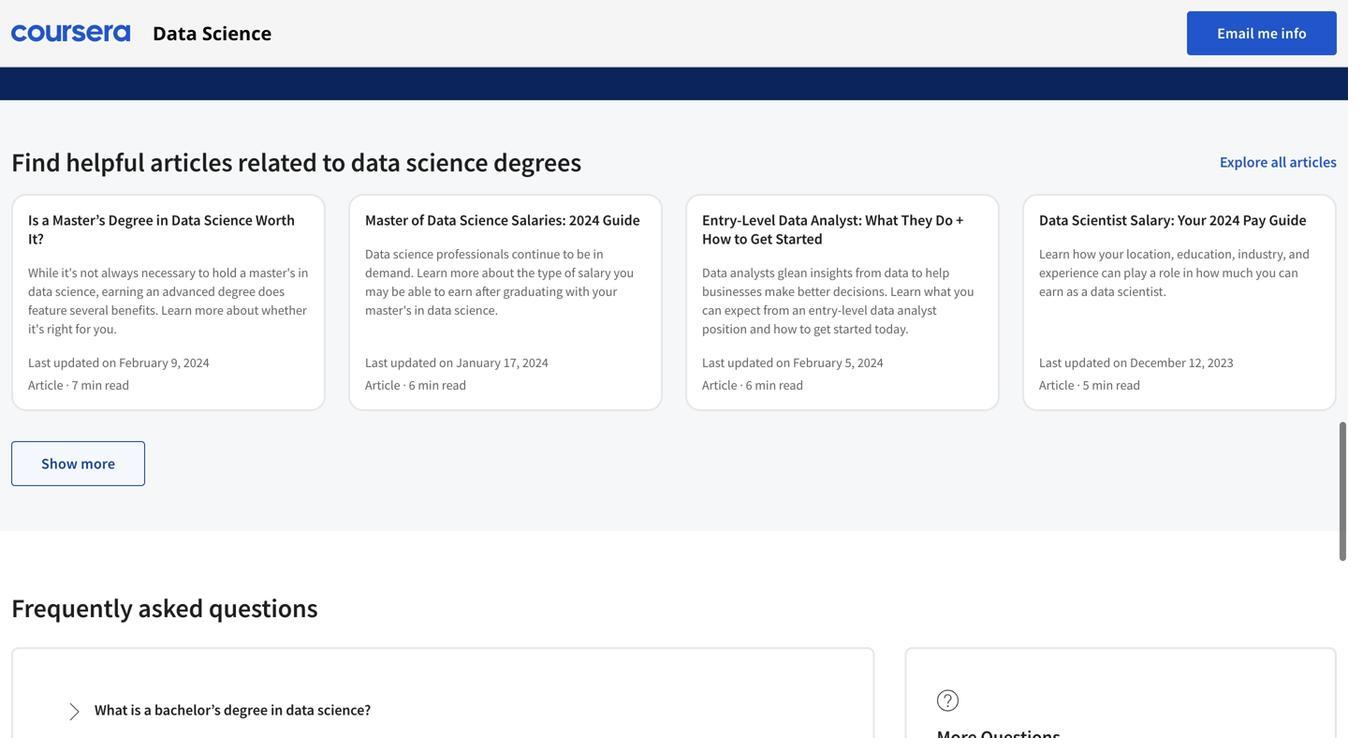 Task type: describe. For each thing, give the bounding box(es) containing it.
demand.
[[365, 264, 414, 281]]

· for data scientist salary: your 2024 pay guide
[[1078, 377, 1081, 393]]

12,
[[1189, 354, 1206, 371]]

entry-level data analyst: what they do  + how to get started link
[[703, 211, 984, 248]]

data scientist salary: your 2024 pay guide
[[1040, 211, 1307, 230]]

last for data scientist salary: your 2024 pay guide
[[1040, 354, 1062, 371]]

always
[[101, 264, 139, 281]]

updated for data scientist salary: your 2024 pay guide
[[1065, 354, 1111, 371]]

to inside while it's not always necessary to hold a master's in data science, earning an advanced degree does feature several benefits. learn more about whether it's right for you.
[[198, 264, 210, 281]]

continue
[[512, 245, 560, 262]]

articles for helpful
[[150, 146, 233, 178]]

feature
[[28, 302, 67, 318]]

guide for master of data science salaries: 2024 guide
[[603, 211, 640, 230]]

data inside entry-level data analyst: what they do  + how to get started
[[779, 211, 808, 230]]

learn inside learn how your location, education, industry, and experience can play a role in how much you can earn as a data scientist.
[[1040, 245, 1071, 262]]

your inside learn how your location, education, industry, and experience can play a role in how much you can earn as a data scientist.
[[1100, 245, 1124, 262]]

frequently
[[11, 592, 133, 624]]

whether
[[261, 302, 307, 318]]

master of data science salaries: 2024 guide
[[365, 211, 640, 230]]

master's inside while it's not always necessary to hold a master's in data science, earning an advanced degree does feature several benefits. learn more about whether it's right for you.
[[249, 264, 296, 281]]

what inside dropdown button
[[95, 701, 128, 719]]

show more
[[41, 454, 115, 473]]

to right continue
[[563, 245, 574, 262]]

data inside data analysts glean insights from data to help businesses make better decisions. learn what you can expect from an entry-level data analyst position and how to get started today.
[[703, 264, 728, 281]]

data scientist salary: your 2024 pay guide link
[[1040, 211, 1321, 230]]

data science
[[153, 20, 272, 46]]

find helpful articles related to data science degrees
[[11, 146, 582, 178]]

education,
[[1178, 245, 1236, 262]]

do
[[936, 211, 954, 230]]

last updated on december 12, 2023 article · 5 min read
[[1040, 354, 1234, 393]]

with
[[566, 283, 590, 300]]

6 for master of data science salaries: 2024 guide
[[409, 377, 416, 393]]

2024 right salaries:
[[569, 211, 600, 230]]

guide for data scientist salary: your 2024 pay guide
[[1270, 211, 1307, 230]]

science.
[[455, 302, 498, 318]]

data inside the 'is a master's degree in data science worth it?'
[[171, 211, 201, 230]]

insights
[[811, 264, 853, 281]]

6 for entry-level data analyst: what they do  + how to get started
[[746, 377, 753, 393]]

what is a bachelor's degree in data science?
[[95, 701, 371, 719]]

all
[[1272, 153, 1287, 171]]

updated for master of data science salaries: 2024 guide
[[391, 354, 437, 371]]

read for your
[[1117, 377, 1141, 393]]

businesses
[[703, 283, 762, 300]]

is
[[28, 211, 39, 230]]

expect
[[725, 302, 761, 318]]

much
[[1223, 264, 1254, 281]]

about inside data science professionals continue to be in demand. learn more about the type of salary you may be able to earn after graduating with your master's in data science.
[[482, 264, 515, 281]]

and inside learn how your location, education, industry, and experience can play a role in how much you can earn as a data scientist.
[[1290, 245, 1311, 262]]

entry-
[[703, 211, 742, 230]]

right
[[47, 320, 73, 337]]

you for 2024
[[614, 264, 634, 281]]

started
[[834, 320, 873, 337]]

2024 for entry-level data analyst: what they do  + how to get started
[[858, 354, 884, 371]]

an inside data analysts glean insights from data to help businesses make better decisions. learn what you can expect from an entry-level data analyst position and how to get started today.
[[793, 302, 806, 318]]

2024 for master of data science salaries: 2024 guide
[[523, 354, 549, 371]]

role
[[1160, 264, 1181, 281]]

9,
[[171, 354, 181, 371]]

in inside while it's not always necessary to hold a master's in data science, earning an advanced degree does feature several benefits. learn more about whether it's right for you.
[[298, 264, 309, 281]]

better
[[798, 283, 831, 300]]

2023
[[1208, 354, 1234, 371]]

science,
[[55, 283, 99, 300]]

decisions.
[[834, 283, 888, 300]]

how
[[703, 230, 732, 248]]

your inside data science professionals continue to be in demand. learn more about the type of salary you may be able to earn after graduating with your master's in data science.
[[593, 283, 617, 300]]

1 vertical spatial be
[[392, 283, 405, 300]]

as
[[1067, 283, 1079, 300]]

is a master's degree in data science worth it? link
[[28, 211, 309, 248]]

last for is a master's degree in data science worth it?
[[28, 354, 51, 371]]

learn inside while it's not always necessary to hold a master's in data science, earning an advanced degree does feature several benefits. learn more about whether it's right for you.
[[161, 302, 192, 318]]

read for degree
[[105, 377, 129, 393]]

2024 for is a master's degree in data science worth it?
[[183, 354, 210, 371]]

scientist
[[1072, 211, 1128, 230]]

more inside data science professionals continue to be in demand. learn more about the type of salary you may be able to earn after graduating with your master's in data science.
[[450, 264, 479, 281]]

min for a
[[81, 377, 102, 393]]

how inside data analysts glean insights from data to help businesses make better decisions. learn what you can expect from an entry-level data analyst position and how to get started today.
[[774, 320, 798, 337]]

master of data science salaries: 2024 guide link
[[365, 211, 646, 230]]

related
[[238, 146, 317, 178]]

1 horizontal spatial can
[[1102, 264, 1122, 281]]

more inside button
[[81, 454, 115, 473]]

february for analyst:
[[794, 354, 843, 371]]

learn inside data analysts glean insights from data to help businesses make better decisions. learn what you can expect from an entry-level data analyst position and how to get started today.
[[891, 283, 922, 300]]

glean
[[778, 264, 808, 281]]

info
[[1282, 24, 1308, 43]]

updated for entry-level data analyst: what they do  + how to get started
[[728, 354, 774, 371]]

article for master of data science salaries: 2024 guide
[[365, 377, 401, 393]]

december
[[1131, 354, 1187, 371]]

earn inside learn how your location, education, industry, and experience can play a role in how much you can earn as a data scientist.
[[1040, 283, 1064, 300]]

asked
[[138, 592, 204, 624]]

to inside entry-level data analyst: what they do  + how to get started
[[735, 230, 748, 248]]

after
[[476, 283, 501, 300]]

data science professionals continue to be in demand. learn more about the type of salary you may be able to earn after graduating with your master's in data science.
[[365, 245, 634, 318]]

while it's not always necessary to hold a master's in data science, earning an advanced degree does feature several benefits. learn more about whether it's right for you.
[[28, 264, 309, 337]]

min for of
[[418, 377, 439, 393]]

you for pay
[[1257, 264, 1277, 281]]

0 horizontal spatial from
[[764, 302, 790, 318]]

you.
[[93, 320, 117, 337]]

entry-
[[809, 302, 842, 318]]

articles for all
[[1290, 153, 1338, 171]]

last updated on february 5, 2024 article · 6 min read
[[703, 354, 884, 393]]

+
[[957, 211, 964, 230]]

last for master of data science salaries: 2024 guide
[[365, 354, 388, 371]]

last updated on january 17, 2024 article · 6 min read
[[365, 354, 549, 393]]

0 vertical spatial how
[[1073, 245, 1097, 262]]

several
[[70, 302, 108, 318]]

on for a
[[102, 354, 116, 371]]

necessary
[[141, 264, 196, 281]]

benefits.
[[111, 302, 159, 318]]

in inside the 'is a master's degree in data science worth it?'
[[156, 211, 168, 230]]

email me info
[[1218, 24, 1308, 43]]

more inside while it's not always necessary to hold a master's in data science, earning an advanced degree does feature several benefits. learn more about whether it's right for you.
[[195, 302, 224, 318]]

min for level
[[755, 377, 777, 393]]

experience
[[1040, 264, 1100, 281]]

degrees
[[494, 146, 582, 178]]

help
[[926, 264, 950, 281]]

your
[[1178, 211, 1207, 230]]

get
[[751, 230, 773, 248]]

a inside while it's not always necessary to hold a master's in data science, earning an advanced degree does feature several benefits. learn more about whether it's right for you.
[[240, 264, 246, 281]]

hold
[[212, 264, 237, 281]]

scientist.
[[1118, 283, 1167, 300]]

data inside dropdown button
[[286, 701, 315, 719]]

email
[[1218, 24, 1255, 43]]

explore all articles link
[[1221, 153, 1338, 171]]

data inside while it's not always necessary to hold a master's in data science, earning an advanced degree does feature several benefits. learn more about whether it's right for you.
[[28, 283, 53, 300]]

science?
[[318, 701, 371, 719]]

on for of
[[439, 354, 454, 371]]

5
[[1083, 377, 1090, 393]]

level
[[742, 211, 776, 230]]

science inside data science professionals continue to be in demand. learn more about the type of salary you may be able to earn after graduating with your master's in data science.
[[393, 245, 434, 262]]

1 horizontal spatial from
[[856, 264, 882, 281]]

bachelor's
[[155, 701, 221, 719]]

get
[[814, 320, 831, 337]]

to left help
[[912, 264, 923, 281]]

data up master
[[351, 146, 401, 178]]

type
[[538, 264, 562, 281]]



Task type: vqa. For each thing, say whether or not it's contained in the screenshot.
"is" corresponding to What
no



Task type: locate. For each thing, give the bounding box(es) containing it.
they
[[902, 211, 933, 230]]

1 horizontal spatial an
[[793, 302, 806, 318]]

how
[[1073, 245, 1097, 262], [1197, 264, 1220, 281], [774, 320, 798, 337]]

updated left january
[[391, 354, 437, 371]]

· inside the last updated on december 12, 2023 article · 5 min read
[[1078, 377, 1081, 393]]

· for is a master's degree in data science worth it?
[[66, 377, 69, 393]]

2024 inside last updated on february 5, 2024 article · 6 min read
[[858, 354, 884, 371]]

2024 inside last updated on february 9, 2024 article · 7 min read
[[183, 354, 210, 371]]

0 horizontal spatial be
[[392, 283, 405, 300]]

4 article from the left
[[1040, 377, 1075, 393]]

science up demand.
[[393, 245, 434, 262]]

data inside data science professionals continue to be in demand. learn more about the type of salary you may be able to earn after graduating with your master's in data science.
[[428, 302, 452, 318]]

2 min from the left
[[418, 377, 439, 393]]

learn inside data science professionals continue to be in demand. learn more about the type of salary you may be able to earn after graduating with your master's in data science.
[[417, 264, 448, 281]]

0 horizontal spatial about
[[226, 302, 259, 318]]

2 horizontal spatial can
[[1280, 264, 1299, 281]]

1 6 from the left
[[409, 377, 416, 393]]

worth
[[256, 211, 295, 230]]

in right role
[[1184, 264, 1194, 281]]

1 horizontal spatial and
[[1290, 245, 1311, 262]]

0 horizontal spatial how
[[774, 320, 798, 337]]

1 horizontal spatial it's
[[61, 264, 77, 281]]

the
[[517, 264, 535, 281]]

2 horizontal spatial you
[[1257, 264, 1277, 281]]

is a master's degree in data science worth it?
[[28, 211, 295, 248]]

· inside last updated on january 17, 2024 article · 6 min read
[[403, 377, 406, 393]]

last inside last updated on january 17, 2024 article · 6 min read
[[365, 354, 388, 371]]

explore
[[1221, 153, 1269, 171]]

3 article from the left
[[703, 377, 738, 393]]

a
[[42, 211, 49, 230], [240, 264, 246, 281], [1150, 264, 1157, 281], [1082, 283, 1088, 300], [144, 701, 152, 719]]

an
[[146, 283, 160, 300], [793, 302, 806, 318]]

1 horizontal spatial earn
[[1040, 283, 1064, 300]]

1 horizontal spatial guide
[[1270, 211, 1307, 230]]

science up master of data science salaries: 2024 guide
[[406, 146, 489, 178]]

4 · from the left
[[1078, 377, 1081, 393]]

to left get
[[735, 230, 748, 248]]

0 vertical spatial from
[[856, 264, 882, 281]]

about up after
[[482, 264, 515, 281]]

0 vertical spatial science
[[406, 146, 489, 178]]

0 vertical spatial more
[[450, 264, 479, 281]]

0 horizontal spatial and
[[750, 320, 771, 337]]

for
[[75, 320, 91, 337]]

1 horizontal spatial you
[[954, 283, 975, 300]]

last down 'right'
[[28, 354, 51, 371]]

updated up 5
[[1065, 354, 1111, 371]]

2024 right 5,
[[858, 354, 884, 371]]

3 last from the left
[[703, 354, 725, 371]]

learn up analyst
[[891, 283, 922, 300]]

next testimonial element
[[1270, 0, 1315, 341]]

learn up able
[[417, 264, 448, 281]]

1 horizontal spatial 6
[[746, 377, 753, 393]]

data down able
[[428, 302, 452, 318]]

on down you.
[[102, 354, 116, 371]]

1 horizontal spatial of
[[565, 264, 576, 281]]

learn up the experience
[[1040, 245, 1071, 262]]

0 horizontal spatial what
[[95, 701, 128, 719]]

analyst
[[898, 302, 937, 318]]

february inside last updated on february 9, 2024 article · 7 min read
[[119, 354, 168, 371]]

updated inside last updated on february 5, 2024 article · 6 min read
[[728, 354, 774, 371]]

earn inside data science professionals continue to be in demand. learn more about the type of salary you may be able to earn after graduating with your master's in data science.
[[448, 283, 473, 300]]

an down better
[[793, 302, 806, 318]]

in up salary
[[593, 245, 604, 262]]

2024 right 9, on the left of page
[[183, 354, 210, 371]]

0 horizontal spatial more
[[81, 454, 115, 473]]

1 guide from the left
[[603, 211, 640, 230]]

1 vertical spatial what
[[95, 701, 128, 719]]

1 last from the left
[[28, 354, 51, 371]]

· for entry-level data analyst: what they do  + how to get started
[[740, 377, 744, 393]]

it's down feature
[[28, 320, 44, 337]]

min inside last updated on february 5, 2024 article · 6 min read
[[755, 377, 777, 393]]

data inside data science professionals continue to be in demand. learn more about the type of salary you may be able to earn after graduating with your master's in data science.
[[365, 245, 391, 262]]

last down may at left
[[365, 354, 388, 371]]

on inside the last updated on december 12, 2023 article · 5 min read
[[1114, 354, 1128, 371]]

salary
[[578, 264, 611, 281]]

1 vertical spatial science
[[393, 245, 434, 262]]

from down make
[[764, 302, 790, 318]]

is
[[131, 701, 141, 719]]

4 read from the left
[[1117, 377, 1141, 393]]

be up salary
[[577, 245, 591, 262]]

updated up 7
[[53, 354, 100, 371]]

how down education,
[[1197, 264, 1220, 281]]

3 min from the left
[[755, 377, 777, 393]]

0 vertical spatial of
[[411, 211, 424, 230]]

0 vertical spatial degree
[[218, 283, 256, 300]]

analyst:
[[811, 211, 863, 230]]

your down salary
[[593, 283, 617, 300]]

master's
[[52, 211, 105, 230]]

0 horizontal spatial master's
[[249, 264, 296, 281]]

your up play at top right
[[1100, 245, 1124, 262]]

4 updated from the left
[[1065, 354, 1111, 371]]

0 vertical spatial master's
[[249, 264, 296, 281]]

email me info button
[[1188, 11, 1338, 55]]

how left the get at the right top of the page
[[774, 320, 798, 337]]

last for entry-level data analyst: what they do  + how to get started
[[703, 354, 725, 371]]

you right what
[[954, 283, 975, 300]]

to left the get at the right top of the page
[[800, 320, 812, 337]]

it's
[[61, 264, 77, 281], [28, 320, 44, 337]]

show more button
[[11, 441, 145, 486]]

on for level
[[777, 354, 791, 371]]

4 min from the left
[[1093, 377, 1114, 393]]

3 · from the left
[[740, 377, 744, 393]]

last
[[28, 354, 51, 371], [365, 354, 388, 371], [703, 354, 725, 371], [1040, 354, 1062, 371]]

2 article from the left
[[365, 377, 401, 393]]

1 vertical spatial master's
[[365, 302, 412, 318]]

1 vertical spatial of
[[565, 264, 576, 281]]

1 vertical spatial an
[[793, 302, 806, 318]]

0 horizontal spatial articles
[[150, 146, 233, 178]]

from up decisions.
[[856, 264, 882, 281]]

to left hold
[[198, 264, 210, 281]]

2 earn from the left
[[1040, 283, 1064, 300]]

more right show
[[81, 454, 115, 473]]

1 vertical spatial from
[[764, 302, 790, 318]]

2 6 from the left
[[746, 377, 753, 393]]

2 last from the left
[[365, 354, 388, 371]]

read inside last updated on february 5, 2024 article · 6 min read
[[779, 377, 804, 393]]

be
[[577, 245, 591, 262], [392, 283, 405, 300]]

from
[[856, 264, 882, 281], [764, 302, 790, 318]]

science inside the 'is a master's degree in data science worth it?'
[[204, 211, 253, 230]]

while
[[28, 264, 59, 281]]

in right degree
[[156, 211, 168, 230]]

2 vertical spatial more
[[81, 454, 115, 473]]

master
[[365, 211, 408, 230]]

frequently asked questions
[[11, 592, 318, 624]]

does
[[258, 283, 285, 300]]

what
[[924, 283, 952, 300]]

0 vertical spatial your
[[1100, 245, 1124, 262]]

on for scientist
[[1114, 354, 1128, 371]]

more down the advanced
[[195, 302, 224, 318]]

7
[[72, 377, 78, 393]]

last inside last updated on february 5, 2024 article · 6 min read
[[703, 354, 725, 371]]

how up the experience
[[1073, 245, 1097, 262]]

on left january
[[439, 354, 454, 371]]

data up decisions.
[[885, 264, 909, 281]]

0 horizontal spatial 6
[[409, 377, 416, 393]]

analysts
[[730, 264, 775, 281]]

0 horizontal spatial an
[[146, 283, 160, 300]]

1 horizontal spatial your
[[1100, 245, 1124, 262]]

read inside the last updated on december 12, 2023 article · 5 min read
[[1117, 377, 1141, 393]]

a inside the 'is a master's degree in data science worth it?'
[[42, 211, 49, 230]]

about inside while it's not always necessary to hold a master's in data science, earning an advanced degree does feature several benefits. learn more about whether it's right for you.
[[226, 302, 259, 318]]

2024 right 17,
[[523, 354, 549, 371]]

in
[[156, 211, 168, 230], [593, 245, 604, 262], [298, 264, 309, 281], [1184, 264, 1194, 281], [414, 302, 425, 318], [271, 701, 283, 719]]

2 guide from the left
[[1270, 211, 1307, 230]]

can left play at top right
[[1102, 264, 1122, 281]]

read
[[105, 377, 129, 393], [442, 377, 467, 393], [779, 377, 804, 393], [1117, 377, 1141, 393]]

0 horizontal spatial of
[[411, 211, 424, 230]]

article inside last updated on january 17, 2024 article · 6 min read
[[365, 377, 401, 393]]

1 vertical spatial degree
[[224, 701, 268, 719]]

and right industry,
[[1290, 245, 1311, 262]]

salary:
[[1131, 211, 1175, 230]]

be down demand.
[[392, 283, 405, 300]]

min for scientist
[[1093, 377, 1114, 393]]

min inside the last updated on december 12, 2023 article · 5 min read
[[1093, 377, 1114, 393]]

january
[[456, 354, 501, 371]]

last updated on february 9, 2024 article · 7 min read
[[28, 354, 210, 393]]

1 vertical spatial how
[[1197, 264, 1220, 281]]

updated inside last updated on february 9, 2024 article · 7 min read
[[53, 354, 100, 371]]

in inside dropdown button
[[271, 701, 283, 719]]

can inside data analysts glean insights from data to help businesses make better decisions. learn what you can expect from an entry-level data analyst position and how to get started today.
[[703, 302, 722, 318]]

· inside last updated on february 9, 2024 article · 7 min read
[[66, 377, 69, 393]]

2024 left pay
[[1210, 211, 1241, 230]]

can down industry,
[[1280, 264, 1299, 281]]

what left "they"
[[866, 211, 899, 230]]

2 · from the left
[[403, 377, 406, 393]]

last down the experience
[[1040, 354, 1062, 371]]

data left science?
[[286, 701, 315, 719]]

in up whether
[[298, 264, 309, 281]]

1 read from the left
[[105, 377, 129, 393]]

articles
[[150, 146, 233, 178], [1290, 153, 1338, 171]]

earning
[[102, 283, 143, 300]]

coursera image
[[11, 18, 130, 48]]

1 vertical spatial about
[[226, 302, 259, 318]]

2 read from the left
[[442, 377, 467, 393]]

you inside data science professionals continue to be in demand. learn more about the type of salary you may be able to earn after graduating with your master's in data science.
[[614, 264, 634, 281]]

article inside last updated on february 5, 2024 article · 6 min read
[[703, 377, 738, 393]]

· for master of data science salaries: 2024 guide
[[403, 377, 406, 393]]

salaries:
[[512, 211, 566, 230]]

data up the today.
[[871, 302, 895, 318]]

4 last from the left
[[1040, 354, 1062, 371]]

an down 'necessary'
[[146, 283, 160, 300]]

on inside last updated on january 17, 2024 article · 6 min read
[[439, 354, 454, 371]]

read inside last updated on february 9, 2024 article · 7 min read
[[105, 377, 129, 393]]

it?
[[28, 230, 44, 248]]

0 vertical spatial and
[[1290, 245, 1311, 262]]

me
[[1258, 24, 1279, 43]]

2 updated from the left
[[391, 354, 437, 371]]

to right able
[[434, 283, 446, 300]]

last down position
[[703, 354, 725, 371]]

it's left not
[[61, 264, 77, 281]]

previous testimonial element
[[34, 0, 79, 341]]

1 · from the left
[[66, 377, 69, 393]]

0 horizontal spatial it's
[[28, 320, 44, 337]]

min inside last updated on january 17, 2024 article · 6 min read
[[418, 377, 439, 393]]

1 horizontal spatial more
[[195, 302, 224, 318]]

data analysts glean insights from data to help businesses make better decisions. learn what you can expect from an entry-level data analyst position and how to get started today.
[[703, 264, 975, 337]]

and down expect
[[750, 320, 771, 337]]

0 vertical spatial about
[[482, 264, 515, 281]]

advanced
[[162, 283, 215, 300]]

read for analyst:
[[779, 377, 804, 393]]

february left 9, on the left of page
[[119, 354, 168, 371]]

guide
[[603, 211, 640, 230], [1270, 211, 1307, 230]]

articles up is a master's degree in data science worth it? link
[[150, 146, 233, 178]]

level
[[842, 302, 868, 318]]

master's inside data science professionals continue to be in demand. learn more about the type of salary you may be able to earn after graduating with your master's in data science.
[[365, 302, 412, 318]]

master's up does
[[249, 264, 296, 281]]

articles right all
[[1290, 153, 1338, 171]]

updated inside last updated on january 17, 2024 article · 6 min read
[[391, 354, 437, 371]]

earn left the as
[[1040, 283, 1064, 300]]

in left science?
[[271, 701, 283, 719]]

article inside last updated on february 9, 2024 article · 7 min read
[[28, 377, 63, 393]]

article for entry-level data analyst: what they do  + how to get started
[[703, 377, 738, 393]]

updated for is a master's degree in data science worth it?
[[53, 354, 100, 371]]

find
[[11, 146, 61, 178]]

updated inside the last updated on december 12, 2023 article · 5 min read
[[1065, 354, 1111, 371]]

1 horizontal spatial master's
[[365, 302, 412, 318]]

guide right pay
[[1270, 211, 1307, 230]]

to right related on the left top of the page
[[323, 146, 346, 178]]

position
[[703, 320, 748, 337]]

0 vertical spatial an
[[146, 283, 160, 300]]

degree right bachelor's
[[224, 701, 268, 719]]

updated
[[53, 354, 100, 371], [391, 354, 437, 371], [728, 354, 774, 371], [1065, 354, 1111, 371]]

more
[[450, 264, 479, 281], [195, 302, 224, 318], [81, 454, 115, 473]]

2 february from the left
[[794, 354, 843, 371]]

1 updated from the left
[[53, 354, 100, 371]]

degree inside while it's not always necessary to hold a master's in data science, earning an advanced degree does feature several benefits. learn more about whether it's right for you.
[[218, 283, 256, 300]]

an inside while it's not always necessary to hold a master's in data science, earning an advanced degree does feature several benefits. learn more about whether it's right for you.
[[146, 283, 160, 300]]

1 horizontal spatial be
[[577, 245, 591, 262]]

degree
[[108, 211, 153, 230]]

5,
[[845, 354, 855, 371]]

data right the as
[[1091, 283, 1116, 300]]

what inside entry-level data analyst: what they do  + how to get started
[[866, 211, 899, 230]]

3 on from the left
[[777, 354, 791, 371]]

2 horizontal spatial how
[[1197, 264, 1220, 281]]

article
[[28, 377, 63, 393], [365, 377, 401, 393], [703, 377, 738, 393], [1040, 377, 1075, 393]]

last inside last updated on february 9, 2024 article · 7 min read
[[28, 354, 51, 371]]

6 inside last updated on february 5, 2024 article · 6 min read
[[746, 377, 753, 393]]

in down able
[[414, 302, 425, 318]]

what
[[866, 211, 899, 230], [95, 701, 128, 719]]

science
[[202, 20, 272, 46], [204, 211, 253, 230], [460, 211, 509, 230]]

on left 5,
[[777, 354, 791, 371]]

3 updated from the left
[[728, 354, 774, 371]]

in inside learn how your location, education, industry, and experience can play a role in how much you can earn as a data scientist.
[[1184, 264, 1194, 281]]

of inside data science professionals continue to be in demand. learn more about the type of salary you may be able to earn after graduating with your master's in data science.
[[565, 264, 576, 281]]

1 min from the left
[[81, 377, 102, 393]]

professionals
[[436, 245, 509, 262]]

article for data scientist salary: your 2024 pay guide
[[1040, 377, 1075, 393]]

explore all articles
[[1221, 153, 1338, 171]]

article for is a master's degree in data science worth it?
[[28, 377, 63, 393]]

of up with
[[565, 264, 576, 281]]

1 earn from the left
[[448, 283, 473, 300]]

what is a bachelor's degree in data science? button
[[50, 686, 837, 736]]

pay
[[1244, 211, 1267, 230]]

master's down may at left
[[365, 302, 412, 318]]

you
[[614, 264, 634, 281], [1257, 264, 1277, 281], [954, 283, 975, 300]]

updated down position
[[728, 354, 774, 371]]

graduating
[[503, 283, 563, 300]]

3 read from the left
[[779, 377, 804, 393]]

0 horizontal spatial your
[[593, 283, 617, 300]]

article inside the last updated on december 12, 2023 article · 5 min read
[[1040, 377, 1075, 393]]

data inside learn how your location, education, industry, and experience can play a role in how much you can earn as a data scientist.
[[1091, 283, 1116, 300]]

helpful
[[66, 146, 145, 178]]

on left 'december'
[[1114, 354, 1128, 371]]

you inside learn how your location, education, industry, and experience can play a role in how much you can earn as a data scientist.
[[1257, 264, 1277, 281]]

1 vertical spatial more
[[195, 302, 224, 318]]

1 on from the left
[[102, 354, 116, 371]]

earn up science. at the top left of the page
[[448, 283, 473, 300]]

a inside dropdown button
[[144, 701, 152, 719]]

0 vertical spatial be
[[577, 245, 591, 262]]

0 vertical spatial it's
[[61, 264, 77, 281]]

1 vertical spatial your
[[593, 283, 617, 300]]

degree inside what is a bachelor's degree in data science? dropdown button
[[224, 701, 268, 719]]

1 horizontal spatial how
[[1073, 245, 1097, 262]]

min inside last updated on february 9, 2024 article · 7 min read
[[81, 377, 102, 393]]

4 on from the left
[[1114, 354, 1128, 371]]

17,
[[504, 354, 520, 371]]

1 horizontal spatial about
[[482, 264, 515, 281]]

master's
[[249, 264, 296, 281], [365, 302, 412, 318]]

learn how your location, education, industry, and experience can play a role in how much you can earn as a data scientist.
[[1040, 245, 1311, 300]]

0 horizontal spatial february
[[119, 354, 168, 371]]

you right salary
[[614, 264, 634, 281]]

6 inside last updated on january 17, 2024 article · 6 min read
[[409, 377, 416, 393]]

1 horizontal spatial february
[[794, 354, 843, 371]]

on inside last updated on february 9, 2024 article · 7 min read
[[102, 354, 116, 371]]

1 article from the left
[[28, 377, 63, 393]]

guide up salary
[[603, 211, 640, 230]]

february inside last updated on february 5, 2024 article · 6 min read
[[794, 354, 843, 371]]

questions
[[209, 592, 318, 624]]

1 vertical spatial it's
[[28, 320, 44, 337]]

2024 inside last updated on january 17, 2024 article · 6 min read
[[523, 354, 549, 371]]

1 february from the left
[[119, 354, 168, 371]]

frequently asked questions element
[[11, 591, 1338, 738]]

you down industry,
[[1257, 264, 1277, 281]]

on inside last updated on february 5, 2024 article · 6 min read
[[777, 354, 791, 371]]

2 vertical spatial how
[[774, 320, 798, 337]]

learn down the advanced
[[161, 302, 192, 318]]

data down while
[[28, 283, 53, 300]]

1 horizontal spatial what
[[866, 211, 899, 230]]

about down does
[[226, 302, 259, 318]]

0 horizontal spatial earn
[[448, 283, 473, 300]]

of right master
[[411, 211, 424, 230]]

about
[[482, 264, 515, 281], [226, 302, 259, 318]]

entry-level data analyst: what they do  + how to get started
[[703, 211, 964, 248]]

more down professionals
[[450, 264, 479, 281]]

0 horizontal spatial you
[[614, 264, 634, 281]]

1 horizontal spatial articles
[[1290, 153, 1338, 171]]

today.
[[875, 320, 909, 337]]

february left 5,
[[794, 354, 843, 371]]

read inside last updated on january 17, 2024 article · 6 min read
[[442, 377, 467, 393]]

degree down hold
[[218, 283, 256, 300]]

1 vertical spatial and
[[750, 320, 771, 337]]

·
[[66, 377, 69, 393], [403, 377, 406, 393], [740, 377, 744, 393], [1078, 377, 1081, 393]]

slides element
[[11, 43, 1338, 63]]

0 horizontal spatial guide
[[603, 211, 640, 230]]

you inside data analysts glean insights from data to help businesses make better decisions. learn what you can expect from an entry-level data analyst position and how to get started today.
[[954, 283, 975, 300]]

2 on from the left
[[439, 354, 454, 371]]

· inside last updated on february 5, 2024 article · 6 min read
[[740, 377, 744, 393]]

read for science
[[442, 377, 467, 393]]

6
[[409, 377, 416, 393], [746, 377, 753, 393]]

0 vertical spatial what
[[866, 211, 899, 230]]

february for degree
[[119, 354, 168, 371]]

2 horizontal spatial more
[[450, 264, 479, 281]]

what left is
[[95, 701, 128, 719]]

can up position
[[703, 302, 722, 318]]

0 horizontal spatial can
[[703, 302, 722, 318]]

and inside data analysts glean insights from data to help businesses make better decisions. learn what you can expect from an entry-level data analyst position and how to get started today.
[[750, 320, 771, 337]]

last inside the last updated on december 12, 2023 article · 5 min read
[[1040, 354, 1062, 371]]



